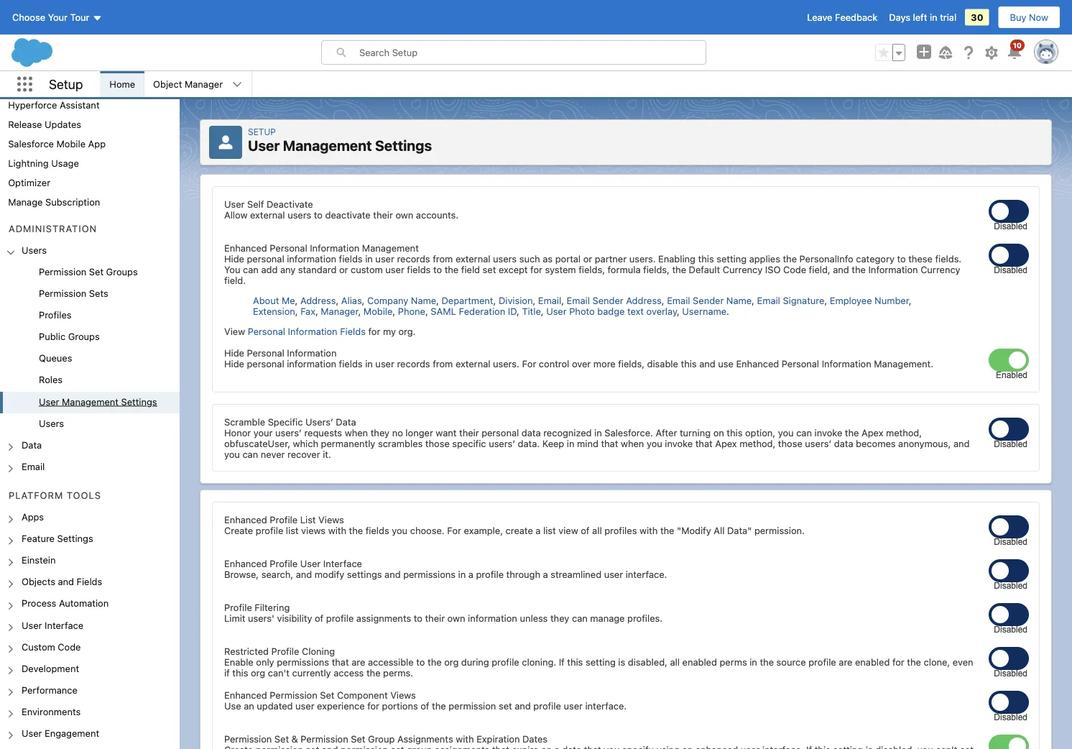 Task type: vqa. For each thing, say whether or not it's contained in the screenshot.
Users TREE ITEM on the left
yes



Task type: describe. For each thing, give the bounding box(es) containing it.
enhanced inside "hide personal information hide personal information fields in user records from external users. for control over more fields, disable this and use enhanced personal information management."
[[737, 358, 780, 369]]

user inside enhanced profile user interface browse, search, and modify settings and permissions in a profile through a streamlined user interface.
[[604, 569, 623, 580]]

information inside hide personal information fields in user records from external users such as portal or partner users. enabling this setting applies the personalinfo category to these fields. you can add any standard or custom user fields to the field set except for system fields, formula fields, the default currency iso code field, and the information currency field.
[[287, 253, 337, 264]]

hide personal information fields in user records from external users such as portal or partner users. enabling this setting applies the personalinfo category to these fields. you can add any standard or custom user fields to the field set except for system fields, formula fields, the default currency iso code field, and the information currency field.
[[224, 253, 962, 285]]

leave
[[808, 12, 833, 23]]

object manager link
[[145, 71, 232, 97]]

you right option,
[[779, 427, 794, 438]]

in inside restricted profile cloning enable only permissions that are accessible to the org during profile cloning. if this setting is disabled, all enabled perms in the source profile are enabled for the clone, even if this org can't currently access the perms.
[[750, 656, 758, 667]]

leave feedback
[[808, 12, 878, 23]]

longer
[[406, 427, 433, 438]]

1 horizontal spatial org
[[444, 656, 459, 667]]

alias
[[341, 295, 362, 306]]

text
[[628, 306, 644, 316]]

enable
[[224, 656, 254, 667]]

2 horizontal spatial users'
[[806, 438, 832, 449]]

1 vertical spatial email link
[[22, 461, 45, 474]]

, up view personal information fields for my org.
[[316, 306, 318, 316]]

process
[[22, 598, 56, 609]]

manage
[[8, 196, 43, 207]]

user down if
[[564, 700, 583, 711]]

mobile inside 'about me , address , alias , company name , department , division , email , email sender address , email sender name , email signature , employee number , extension , fax , manager , mobile , phone , saml federation id , title , user photo badge text overlay , username .'
[[364, 306, 393, 316]]

1 vertical spatial management
[[362, 242, 419, 253]]

0 horizontal spatial org
[[251, 667, 265, 678]]

scramble
[[224, 416, 265, 427]]

email down system
[[538, 295, 562, 306]]

administration
[[9, 223, 97, 234]]

feature settings
[[22, 533, 93, 544]]

leave feedback link
[[808, 12, 878, 23]]

to inside restricted profile cloning enable only permissions that are accessible to the org during profile cloning. if this setting is disabled, all enabled perms in the source profile are enabled for the clone, even if this org can't currently access the perms.
[[417, 656, 425, 667]]

0 horizontal spatial apex
[[716, 438, 737, 449]]

extension
[[253, 306, 295, 316]]

fields, right system
[[579, 264, 605, 275]]

browse,
[[224, 569, 259, 580]]

, left the "phone"
[[393, 306, 396, 316]]

, right "."
[[752, 295, 755, 306]]

users. inside "hide personal information hide personal information fields in user records from external users. for control over more fields, disable this and use enhanced personal information management."
[[493, 358, 520, 369]]

left
[[914, 12, 928, 23]]

permission set & permission set group assignments with expiration dates
[[224, 733, 548, 744]]

2 horizontal spatial a
[[543, 569, 548, 580]]

disabled for hide personal information fields in user records from external users such as portal or partner users. enabling this setting applies the personalinfo category to these fields. you can add any standard or custom user fields to the field set except for system fields, formula fields, the default currency iso code field, and the information currency field.
[[995, 265, 1028, 275]]

for for example,
[[447, 525, 462, 536]]

profile inside profile filtering limit users' visibility of profile assignments to their own information unless they can manage profiles.
[[326, 613, 354, 623]]

personal inside hide personal information fields in user records from external users such as portal or partner users. enabling this setting applies the personalinfo category to these fields. you can add any standard or custom user fields to the field set except for system fields, formula fields, the default currency iso code field, and the information currency field.
[[247, 253, 284, 264]]

2 address from the left
[[626, 295, 662, 306]]

number
[[875, 295, 909, 306]]

can left never
[[243, 449, 258, 459]]

0 horizontal spatial or
[[339, 264, 348, 275]]

1 horizontal spatial that
[[601, 438, 619, 449]]

user down environments link
[[22, 728, 42, 739]]

1 are from the left
[[352, 656, 366, 667]]

user inside user self deactivate allow external users to deactivate their own accounts.
[[224, 198, 245, 209]]

1 horizontal spatial or
[[584, 253, 593, 264]]

from inside hide personal information fields in user records from external users such as portal or partner users. enabling this setting applies the personalinfo category to these fields. you can add any standard or custom user fields to the field set except for system fields, formula fields, the default currency iso code field, and the information currency field.
[[433, 253, 453, 264]]

management inside tree item
[[62, 396, 119, 407]]

allow
[[224, 209, 248, 220]]

this inside scramble specific users' data honor your users' requests when they no longer want their personal data recognized in salesforce. after turning on this option, you can invoke the apex method, obfuscateuser, which permanently scrambles those specific users' data. keep in mind that when you invoke that apex method, those users' data becomes anonymous, and you can never recover it.
[[727, 427, 743, 438]]

filtering
[[255, 602, 290, 613]]

2 list from the left
[[544, 525, 556, 536]]

users. inside hide personal information fields in user records from external users such as portal or partner users. enabling this setting applies the personalinfo category to these fields. you can add any standard or custom user fields to the field set except for system fields, formula fields, the default currency iso code field, and the information currency field.
[[630, 253, 656, 264]]

2 name from the left
[[727, 295, 752, 306]]

to left field
[[434, 264, 442, 275]]

2 horizontal spatial with
[[640, 525, 658, 536]]

these
[[909, 253, 933, 264]]

, left photo
[[562, 295, 564, 306]]

to inside user self deactivate allow external users to deactivate their own accounts.
[[314, 209, 323, 220]]

, left mobile "link"
[[358, 306, 361, 316]]

0 vertical spatial users
[[22, 245, 47, 255]]

0 horizontal spatial data
[[522, 427, 541, 438]]

personal information fields link
[[248, 326, 366, 336]]

users'
[[248, 613, 275, 623]]

streamlined
[[551, 569, 602, 580]]

tour
[[70, 12, 90, 23]]

email sender address link
[[567, 295, 662, 306]]

user right updated
[[296, 700, 315, 711]]

enhanced for enhanced personal information management
[[224, 242, 267, 253]]

permanently
[[321, 438, 376, 449]]

1 horizontal spatial apex
[[862, 427, 884, 438]]

email down default
[[667, 295, 691, 306]]

user right custom
[[386, 264, 405, 275]]

mind
[[577, 438, 599, 449]]

for left the my
[[369, 326, 381, 336]]

0 vertical spatial fields
[[340, 326, 366, 336]]

custom
[[351, 264, 383, 275]]

app
[[88, 138, 106, 149]]

recognized
[[544, 427, 592, 438]]

0 vertical spatial group
[[876, 44, 906, 61]]

30
[[971, 12, 984, 23]]

user up 'custom'
[[22, 620, 42, 630]]

permission.
[[755, 525, 805, 536]]

restricted profile cloning enable only permissions that are accessible to the org during profile cloning. if this setting is disabled, all enabled perms in the source profile are enabled for the clone, even if this org can't currently access the perms.
[[224, 646, 974, 678]]

buy now button
[[998, 6, 1061, 29]]

permission right &
[[301, 733, 349, 744]]

interface. inside enhanced profile user interface browse, search, and modify settings and permissions in a profile through a streamlined user interface.
[[626, 569, 668, 580]]

profile inside profile filtering limit users' visibility of profile assignments to their own information unless they can manage profiles.
[[224, 602, 252, 613]]

1 vertical spatial users
[[39, 418, 64, 428]]

feature
[[22, 533, 55, 544]]

user up "company"
[[376, 253, 395, 264]]

settings inside setup user management settings
[[375, 137, 432, 154]]

0 horizontal spatial users'
[[275, 427, 302, 438]]

set inside enhanced permission set component views use an updated user experience for portions of the permission set and profile user interface.
[[320, 690, 335, 700]]

accessible
[[368, 656, 414, 667]]

subscription
[[45, 196, 100, 207]]

, right text
[[662, 295, 665, 306]]

email down hide personal information fields in user records from external users such as portal or partner users. enabling this setting applies the personalinfo category to these fields. you can add any standard or custom user fields to the field set except for system fields, formula fields, the default currency iso code field, and the information currency field. on the top
[[567, 295, 590, 306]]

objects
[[22, 576, 55, 587]]

&
[[292, 733, 298, 744]]

disabled for limit users' visibility of profile assignments to their own information unless they can manage profiles.
[[995, 625, 1028, 635]]

enhanced profile list views create profile list views with the fields you choose. for example, create a list view of all profiles with the "modify all data" permission.
[[224, 514, 805, 536]]

permission for permission sets
[[39, 288, 86, 299]]

external inside hide personal information fields in user records from external users such as portal or partner users. enabling this setting applies the personalinfo category to these fields. you can add any standard or custom user fields to the field set except for system fields, formula fields, the default currency iso code field, and the information currency field.
[[456, 253, 491, 264]]

0 vertical spatial users link
[[22, 245, 47, 258]]

profile inside "enhanced profile list views create profile list views with the fields you choose. for example, create a list view of all profiles with the "modify all data" permission."
[[256, 525, 284, 536]]

2 currency from the left
[[921, 264, 961, 275]]

you inside "enhanced profile list views create profile list views with the fields you choose. for example, create a list view of all profiles with the "modify all data" permission."
[[392, 525, 408, 536]]

, left alias "link"
[[336, 295, 339, 306]]

profile right during
[[492, 656, 520, 667]]

perms
[[720, 656, 748, 667]]

manager link
[[321, 306, 358, 316]]

default
[[689, 264, 721, 275]]

fields right standard
[[339, 253, 363, 264]]

source
[[777, 656, 807, 667]]

you down honor
[[224, 449, 240, 459]]

email inside setup tree tree
[[22, 461, 45, 472]]

interface inside enhanced profile user interface browse, search, and modify settings and permissions in a profile through a streamlined user interface.
[[323, 558, 362, 569]]

and right settings on the left bottom
[[385, 569, 401, 580]]

profile inside enhanced permission set component views use an updated user experience for portions of the permission set and profile user interface.
[[534, 700, 561, 711]]

lightning
[[8, 157, 49, 168]]

, left saml
[[426, 306, 428, 316]]

field,
[[809, 264, 831, 275]]

in inside "hide personal information hide personal information fields in user records from external users. for control over more fields, disable this and use enhanced personal information management."
[[365, 358, 373, 369]]

their inside scramble specific users' data honor your users' requests when they no longer want their personal data recognized in salesforce. after turning on this option, you can invoke the apex method, obfuscateuser, which permanently scrambles those specific users' data. keep in mind that when you invoke that apex method, those users' data becomes anonymous, and you can never recover it.
[[459, 427, 479, 438]]

profile for search,
[[270, 558, 298, 569]]

engagement
[[45, 728, 99, 739]]

disabled for allow external users to deactivate their own accounts.
[[995, 221, 1028, 231]]

, right id in the top left of the page
[[533, 295, 536, 306]]

permissions inside enhanced profile user interface browse, search, and modify settings and permissions in a profile through a streamlined user interface.
[[403, 569, 456, 580]]

, left employee
[[825, 295, 828, 306]]

email down "iso"
[[757, 295, 781, 306]]

user inside setup user management settings
[[248, 137, 280, 154]]

settings
[[347, 569, 382, 580]]

manager inside 'about me , address , alias , company name , department , division , email , email sender address , email sender name , email signature , employee number , extension , fax , manager , mobile , phone , saml federation id , title , user photo badge text overlay , username .'
[[321, 306, 358, 316]]

permissions inside restricted profile cloning enable only permissions that are accessible to the org during profile cloning. if this setting is disabled, all enabled perms in the source profile are enabled for the clone, even if this org can't currently access the perms.
[[277, 656, 329, 667]]

mobile inside setup tree tree
[[56, 138, 86, 149]]

object manager
[[153, 79, 223, 90]]

process automation
[[22, 598, 109, 609]]

their inside profile filtering limit users' visibility of profile assignments to their own information unless they can manage profiles.
[[425, 613, 445, 623]]

extension link
[[253, 306, 295, 316]]

setup tree tree
[[0, 37, 180, 749]]

groups inside permission set groups link
[[106, 266, 138, 277]]

specific
[[268, 416, 303, 427]]

personal inside "hide personal information hide personal information fields in user records from external users. for control over more fields, disable this and use enhanced personal information management."
[[247, 358, 284, 369]]

can inside profile filtering limit users' visibility of profile assignments to their own information unless they can manage profiles.
[[572, 613, 588, 623]]

views inside enhanced permission set component views use an updated user experience for portions of the permission set and profile user interface.
[[391, 690, 416, 700]]

fields inside "enhanced profile list views create profile list views with the fields you choose. for example, create a list view of all profiles with the "modify all data" permission."
[[366, 525, 390, 536]]

1 name from the left
[[411, 295, 437, 306]]

setting inside hide personal information fields in user records from external users such as portal or partner users. enabling this setting applies the personalinfo category to these fields. you can add any standard or custom user fields to the field set except for system fields, formula fields, the default currency iso code field, and the information currency field.
[[717, 253, 747, 264]]

information inside hide personal information fields in user records from external users such as portal or partner users. enabling this setting applies the personalinfo category to these fields. you can add any standard or custom user fields to the field set except for system fields, formula fields, the default currency iso code field, and the information currency field.
[[869, 264, 919, 275]]

personal inside scramble specific users' data honor your users' requests when they no longer want their personal data recognized in salesforce. after turning on this option, you can invoke the apex method, obfuscateuser, which permanently scrambles those specific users' data. keep in mind that when you invoke that apex method, those users' data becomes anonymous, and you can never recover it.
[[482, 427, 519, 438]]

enhanced permission set component views use an updated user experience for portions of the permission set and profile user interface.
[[224, 690, 627, 711]]

in right recognized
[[595, 427, 602, 438]]

set inside hide personal information fields in user records from external users such as portal or partner users. enabling this setting applies the personalinfo category to these fields. you can add any standard or custom user fields to the field set except for system fields, formula fields, the default currency iso code field, and the information currency field.
[[483, 264, 496, 275]]

public groups link
[[39, 331, 100, 344]]

the inside scramble specific users' data honor your users' requests when they no longer want their personal data recognized in salesforce. after turning on this option, you can invoke the apex method, obfuscateuser, which permanently scrambles those specific users' data. keep in mind that when you invoke that apex method, those users' data becomes anonymous, and you can never recover it.
[[845, 427, 860, 438]]

you left turning
[[647, 438, 663, 449]]

after
[[656, 427, 678, 438]]

setup for setup user management settings
[[248, 127, 276, 137]]

all for profiles
[[593, 525, 602, 536]]

permission sets link
[[39, 288, 108, 301]]

fields, inside "hide personal information hide personal information fields in user records from external users. for control over more fields, disable this and use enhanced personal information management."
[[619, 358, 645, 369]]

1 horizontal spatial invoke
[[815, 427, 843, 438]]

, left title
[[517, 306, 520, 316]]

2 horizontal spatial that
[[696, 438, 713, 449]]

records inside "hide personal information hide personal information fields in user records from external users. for control over more fields, disable this and use enhanced personal information management."
[[397, 358, 430, 369]]

views inside "enhanced profile list views create profile list views with the fields you choose. for example, create a list view of all profiles with the "modify all data" permission."
[[319, 514, 344, 525]]

profile inside enhanced profile user interface browse, search, and modify settings and permissions in a profile through a streamlined user interface.
[[476, 569, 504, 580]]

process automation link
[[22, 598, 109, 611]]

0 horizontal spatial invoke
[[665, 438, 693, 449]]

external inside "hide personal information hide personal information fields in user records from external users. for control over more fields, disable this and use enhanced personal information management."
[[456, 358, 491, 369]]

through
[[507, 569, 541, 580]]

home
[[110, 79, 135, 90]]

my
[[383, 326, 396, 336]]

code inside custom code link
[[58, 641, 81, 652]]

me
[[282, 295, 295, 306]]

keep
[[543, 438, 565, 449]]

partner
[[595, 253, 627, 264]]

requests
[[304, 427, 342, 438]]

performance link
[[22, 684, 78, 697]]

2 vertical spatial settings
[[57, 533, 93, 544]]

user management settings tree item
[[0, 392, 180, 413]]

interface. inside enhanced permission set component views use an updated user experience for portions of the permission set and profile user interface.
[[586, 700, 627, 711]]

and left the modify
[[296, 569, 312, 580]]

permission sets
[[39, 288, 108, 299]]

fields inside setup tree tree
[[77, 576, 102, 587]]

1 list from the left
[[286, 525, 299, 536]]

add
[[261, 264, 278, 275]]

manager inside "link"
[[185, 79, 223, 90]]

permission for permission set groups
[[39, 266, 86, 277]]

1 horizontal spatial method,
[[887, 427, 923, 438]]

own inside profile filtering limit users' visibility of profile assignments to their own information unless they can manage profiles.
[[448, 613, 466, 623]]

their inside user self deactivate allow external users to deactivate their own accounts.
[[373, 209, 393, 220]]

enhanced for enhanced profile user interface browse, search, and modify settings and permissions in a profile through a streamlined user interface.
[[224, 558, 267, 569]]

0 horizontal spatial when
[[345, 427, 368, 438]]

and inside scramble specific users' data honor your users' requests when they no longer want their personal data recognized in salesforce. after turning on this option, you can invoke the apex method, obfuscateuser, which permanently scrambles those specific users' data. keep in mind that when you invoke that apex method, those users' data becomes anonymous, and you can never recover it.
[[954, 438, 970, 449]]

sets
[[89, 288, 108, 299]]

for for control
[[522, 358, 537, 369]]

disabled for use an updated user experience for portions of the permission set and profile user interface.
[[995, 713, 1028, 722]]

of inside profile filtering limit users' visibility of profile assignments to their own information unless they can manage profiles.
[[315, 613, 324, 623]]

users inside hide personal information fields in user records from external users such as portal or partner users. enabling this setting applies the personalinfo category to these fields. you can add any standard or custom user fields to the field set except for system fields, formula fields, the default currency iso code field, and the information currency field.
[[493, 253, 517, 264]]

in left mind
[[567, 438, 575, 449]]

a inside "enhanced profile list views create profile list views with the fields you choose. for example, create a list view of all profiles with the "modify all data" permission."
[[536, 525, 541, 536]]

1 vertical spatial users link
[[39, 418, 64, 431]]

0 horizontal spatial method,
[[740, 438, 776, 449]]

, left fax "link"
[[295, 306, 298, 316]]

enhanced personal information management
[[224, 242, 419, 253]]

they inside profile filtering limit users' visibility of profile assignments to their own information unless they can manage profiles.
[[551, 613, 570, 623]]

fields up the company name link
[[407, 264, 431, 275]]

from inside "hide personal information hide personal information fields in user records from external users. for control over more fields, disable this and use enhanced personal information management."
[[433, 358, 453, 369]]

2 those from the left
[[779, 438, 803, 449]]

users'
[[306, 416, 333, 427]]

user inside enhanced profile user interface browse, search, and modify settings and permissions in a profile through a streamlined user interface.
[[300, 558, 321, 569]]

set left &
[[275, 733, 289, 744]]

enabling
[[659, 253, 696, 264]]

cloning
[[302, 646, 335, 656]]

, left id in the top left of the page
[[494, 295, 496, 306]]

employee number link
[[830, 295, 909, 306]]

if
[[559, 656, 565, 667]]

set inside users tree item
[[89, 266, 104, 277]]

in inside enhanced profile user interface browse, search, and modify settings and permissions in a profile through a streamlined user interface.
[[458, 569, 466, 580]]

of inside "enhanced profile list views create profile list views with the fields you choose. for example, create a list view of all profiles with the "modify all data" permission."
[[581, 525, 590, 536]]

salesforce mobile app
[[8, 138, 106, 149]]

personal for enhanced
[[270, 242, 307, 253]]

this inside "hide personal information hide personal information fields in user records from external users. for control over more fields, disable this and use enhanced personal information management."
[[681, 358, 697, 369]]

0 horizontal spatial with
[[328, 525, 347, 536]]

now
[[1030, 12, 1049, 23]]

photo
[[570, 306, 595, 316]]

and inside hide personal information fields in user records from external users such as portal or partner users. enabling this setting applies the personalinfo category to these fields. you can add any standard or custom user fields to the field set except for system fields, formula fields, the default currency iso code field, and the information currency field.
[[834, 264, 850, 275]]

view
[[224, 326, 245, 336]]

if
[[224, 667, 230, 678]]

1 horizontal spatial with
[[456, 733, 474, 744]]

disabled for browse, search, and modify settings and permissions in a profile through a streamlined user interface.
[[995, 581, 1028, 591]]

user management settings link
[[39, 396, 157, 409]]

0 horizontal spatial a
[[469, 569, 474, 580]]

enhanced for enhanced profile list views create profile list views with the fields you choose. for example, create a list view of all profiles with the "modify all data" permission.
[[224, 514, 267, 525]]

release updates
[[8, 119, 81, 129]]

unless
[[520, 613, 548, 623]]

department
[[442, 295, 494, 306]]

queues
[[39, 353, 72, 364]]

platform
[[9, 490, 63, 501]]

profile right the source
[[809, 656, 837, 667]]

, down these
[[909, 295, 912, 306]]

set left group
[[351, 733, 366, 744]]

the inside enhanced permission set component views use an updated user experience for portions of the permission set and profile user interface.
[[432, 700, 446, 711]]



Task type: locate. For each thing, give the bounding box(es) containing it.
0 horizontal spatial enabled
[[683, 656, 718, 667]]

user self deactivate allow external users to deactivate their own accounts.
[[224, 198, 459, 220]]

disabled for enable only permissions that are accessible to the org during profile cloning. if this setting is disabled, all enabled perms in the source profile are enabled for the clone, even if this org can't currently access the perms.
[[995, 669, 1028, 678]]

profile inside restricted profile cloning enable only permissions that are accessible to the org during profile cloning. if this setting is disabled, all enabled perms in the source profile are enabled for the clone, even if this org can't currently access the perms.
[[272, 646, 299, 656]]

that right mind
[[601, 438, 619, 449]]

0 horizontal spatial of
[[315, 613, 324, 623]]

1 from from the top
[[433, 253, 453, 264]]

group
[[876, 44, 906, 61], [0, 262, 180, 435]]

permission inside 'link'
[[39, 288, 86, 299]]

0 vertical spatial groups
[[106, 266, 138, 277]]

management up user self deactivate allow external users to deactivate their own accounts.
[[283, 137, 372, 154]]

information for hide personal information hide personal information fields in user records from external users. for control over more fields, disable this and use enhanced personal information management.
[[287, 347, 337, 358]]

2 vertical spatial their
[[425, 613, 445, 623]]

a down example, at left bottom
[[469, 569, 474, 580]]

of right portions
[[421, 700, 430, 711]]

profile for permissions
[[272, 646, 299, 656]]

groups inside public groups link
[[68, 331, 100, 342]]

updated
[[257, 700, 293, 711]]

information inside "hide personal information hide personal information fields in user records from external users. for control over more fields, disable this and use enhanced personal information management."
[[287, 358, 337, 369]]

1 horizontal spatial data
[[835, 438, 854, 449]]

enhanced inside "enhanced profile list views create profile list views with the fields you choose. for example, create a list view of all profiles with the "modify all data" permission."
[[224, 514, 267, 525]]

0 vertical spatial they
[[371, 427, 390, 438]]

information for enhanced personal information management
[[310, 242, 360, 253]]

development
[[22, 663, 79, 674]]

1 horizontal spatial for
[[522, 358, 537, 369]]

profile right create
[[256, 525, 284, 536]]

such
[[520, 253, 540, 264]]

of right view
[[581, 525, 590, 536]]

set right permission at the left bottom
[[499, 700, 512, 711]]

1 hide from the top
[[224, 253, 244, 264]]

signature
[[783, 295, 825, 306]]

own up during
[[448, 613, 466, 623]]

all right disabled,
[[670, 656, 680, 667]]

0 vertical spatial views
[[319, 514, 344, 525]]

use
[[718, 358, 734, 369]]

1 horizontal spatial permissions
[[403, 569, 456, 580]]

1 vertical spatial data
[[22, 439, 42, 450]]

records down org.
[[397, 358, 430, 369]]

1 disabled from the top
[[995, 221, 1028, 231]]

0 vertical spatial set
[[483, 264, 496, 275]]

0 horizontal spatial permissions
[[277, 656, 329, 667]]

permissions
[[403, 569, 456, 580], [277, 656, 329, 667]]

apps link
[[22, 511, 44, 524]]

and right anonymous,
[[954, 438, 970, 449]]

Search Setup text field
[[360, 41, 706, 64]]

1 vertical spatial of
[[315, 613, 324, 623]]

environments
[[22, 706, 81, 717]]

2 horizontal spatial of
[[581, 525, 590, 536]]

they inside scramble specific users' data honor your users' requests when they no longer want their personal data recognized in salesforce. after turning on this option, you can invoke the apex method, obfuscateuser, which permanently scrambles those specific users' data. keep in mind that when you invoke that apex method, those users' data becomes anonymous, and you can never recover it.
[[371, 427, 390, 438]]

and
[[834, 264, 850, 275], [700, 358, 716, 369], [954, 438, 970, 449], [296, 569, 312, 580], [385, 569, 401, 580], [58, 576, 74, 587], [515, 700, 531, 711]]

0 horizontal spatial set
[[483, 264, 496, 275]]

0 horizontal spatial settings
[[57, 533, 93, 544]]

enhanced up you
[[224, 242, 267, 253]]

7 disabled from the top
[[995, 669, 1028, 678]]

interface inside setup tree tree
[[45, 620, 84, 630]]

2 from from the top
[[433, 358, 453, 369]]

1 vertical spatial for
[[447, 525, 462, 536]]

feature settings link
[[22, 533, 93, 546]]

component
[[337, 690, 388, 700]]

users.
[[630, 253, 656, 264], [493, 358, 520, 369]]

users inside user self deactivate allow external users to deactivate their own accounts.
[[288, 209, 311, 220]]

, left username
[[677, 306, 680, 316]]

records inside hide personal information fields in user records from external users such as portal or partner users. enabling this setting applies the personalinfo category to these fields. you can add any standard or custom user fields to the field set except for system fields, formula fields, the default currency iso code field, and the information currency field.
[[397, 253, 430, 264]]

and inside enhanced permission set component views use an updated user experience for portions of the permission set and profile user interface.
[[515, 700, 531, 711]]

1 horizontal spatial groups
[[106, 266, 138, 277]]

invoke left becomes
[[815, 427, 843, 438]]

manager right object
[[185, 79, 223, 90]]

data inside setup tree tree
[[22, 439, 42, 450]]

fields, right formula
[[644, 264, 670, 275]]

invoke
[[815, 427, 843, 438], [665, 438, 693, 449]]

1 horizontal spatial when
[[621, 438, 645, 449]]

records
[[397, 253, 430, 264], [397, 358, 430, 369]]

when right requests
[[345, 427, 368, 438]]

2 vertical spatial external
[[456, 358, 491, 369]]

user right title
[[547, 306, 567, 316]]

0 vertical spatial information
[[287, 253, 337, 264]]

to inside profile filtering limit users' visibility of profile assignments to their own information unless they can manage profiles.
[[414, 613, 423, 623]]

setup for setup
[[49, 76, 83, 92]]

release
[[8, 119, 42, 129]]

code inside hide personal information fields in user records from external users such as portal or partner users. enabling this setting applies the personalinfo category to these fields. you can add any standard or custom user fields to the field set except for system fields, formula fields, the default currency iso code field, and the information currency field.
[[784, 264, 807, 275]]

0 vertical spatial data
[[336, 416, 356, 427]]

set down currently
[[320, 690, 335, 700]]

their right deactivate
[[373, 209, 393, 220]]

salesforce
[[8, 138, 54, 149]]

information up standard
[[310, 242, 360, 253]]

user interface
[[22, 620, 84, 630]]

deactivate
[[325, 209, 371, 220]]

permission down an in the bottom of the page
[[224, 733, 272, 744]]

set up the sets
[[89, 266, 104, 277]]

for inside restricted profile cloning enable only permissions that are accessible to the org during profile cloning. if this setting is disabled, all enabled perms in the source profile are enabled for the clone, even if this org can't currently access the perms.
[[893, 656, 905, 667]]

information for view personal information fields for my org.
[[288, 326, 338, 336]]

0 horizontal spatial own
[[396, 209, 414, 220]]

updates
[[45, 119, 81, 129]]

0 horizontal spatial for
[[447, 525, 462, 536]]

2 records from the top
[[397, 358, 430, 369]]

1 vertical spatial users.
[[493, 358, 520, 369]]

information up address link
[[287, 253, 337, 264]]

public groups
[[39, 331, 100, 342]]

visibility
[[277, 613, 312, 623]]

list left list
[[286, 525, 299, 536]]

group
[[368, 733, 395, 744]]

assignments
[[357, 613, 411, 623]]

disabled,
[[628, 656, 668, 667]]

to right perms.
[[417, 656, 425, 667]]

permission
[[449, 700, 496, 711]]

2 enabled from the left
[[856, 656, 890, 667]]

management inside setup user management settings
[[283, 137, 372, 154]]

to left these
[[898, 253, 906, 264]]

1 horizontal spatial own
[[448, 613, 466, 623]]

disabled for honor your users' requests when they no longer want their personal data recognized in salesforce. after turning on this option, you can invoke the apex method, obfuscateuser, which permanently scrambles those specific users' data. keep in mind that when you invoke that apex method, those users' data becomes anonymous, and you can never recover it.
[[995, 439, 1028, 449]]

can inside hide personal information fields in user records from external users such as portal or partner users. enabling this setting applies the personalinfo category to these fields. you can add any standard or custom user fields to the field set except for system fields, formula fields, the default currency iso code field, and the information currency field.
[[243, 264, 259, 275]]

information inside profile filtering limit users' visibility of profile assignments to their own information unless they can manage profiles.
[[468, 613, 518, 623]]

0 horizontal spatial they
[[371, 427, 390, 438]]

einstein
[[22, 555, 56, 566]]

None checkbox
[[997, 210, 998, 211], [997, 254, 998, 255], [997, 428, 998, 429], [997, 657, 998, 659], [997, 210, 998, 211], [997, 254, 998, 255], [997, 428, 998, 429], [997, 657, 998, 659]]

1 vertical spatial setting
[[586, 656, 616, 667]]

0 vertical spatial from
[[433, 253, 453, 264]]

during
[[462, 656, 489, 667]]

it.
[[323, 449, 331, 459]]

, right division 'link'
[[541, 306, 544, 316]]

information left management. at the top right
[[822, 358, 872, 369]]

profile up can't
[[272, 646, 299, 656]]

0 horizontal spatial all
[[593, 525, 602, 536]]

for inside "enhanced profile list views create profile list views with the fields you choose. for example, create a list view of all profiles with the "modify all data" permission."
[[447, 525, 462, 536]]

are right the source
[[839, 656, 853, 667]]

email sender name link
[[667, 295, 752, 306]]

all inside restricted profile cloning enable only permissions that are accessible to the org during profile cloning. if this setting is disabled, all enabled perms in the source profile are enabled for the clone, even if this org can't currently access the perms.
[[670, 656, 680, 667]]

users link
[[22, 245, 47, 258], [39, 418, 64, 431]]

personal
[[270, 242, 307, 253], [248, 326, 285, 336], [247, 347, 285, 358], [782, 358, 820, 369]]

fields up automation on the bottom left
[[77, 576, 102, 587]]

all inside "enhanced profile list views create profile list views with the fields you choose. for example, create a list view of all profiles with the "modify all data" permission."
[[593, 525, 602, 536]]

management up custom
[[362, 242, 419, 253]]

, left fax
[[295, 295, 298, 306]]

and inside setup tree tree
[[58, 576, 74, 587]]

2 disabled from the top
[[995, 265, 1028, 275]]

1 horizontal spatial users
[[493, 253, 517, 264]]

1 horizontal spatial mobile
[[364, 306, 393, 316]]

apex
[[862, 427, 884, 438], [716, 438, 737, 449]]

1 horizontal spatial list
[[544, 525, 556, 536]]

user down views
[[300, 558, 321, 569]]

from left field
[[433, 253, 453, 264]]

user inside tree item
[[39, 396, 59, 407]]

0 vertical spatial permissions
[[403, 569, 456, 580]]

5 disabled from the top
[[995, 581, 1028, 591]]

1 those from the left
[[426, 438, 450, 449]]

email down data link
[[22, 461, 45, 472]]

trial
[[941, 12, 957, 23]]

0 horizontal spatial setting
[[586, 656, 616, 667]]

and inside "hide personal information hide personal information fields in user records from external users. for control over more fields, disable this and use enhanced personal information management."
[[700, 358, 716, 369]]

2 sender from the left
[[693, 295, 724, 306]]

personal for view
[[248, 326, 285, 336]]

1 horizontal spatial a
[[536, 525, 541, 536]]

1 currency from the left
[[723, 264, 763, 275]]

1 vertical spatial information
[[287, 358, 337, 369]]

1 vertical spatial set
[[499, 700, 512, 711]]

1 horizontal spatial currency
[[921, 264, 961, 275]]

.
[[727, 306, 730, 316]]

personal for hide
[[247, 347, 285, 358]]

1 horizontal spatial all
[[670, 656, 680, 667]]

1 horizontal spatial users'
[[489, 438, 516, 449]]

for inside hide personal information fields in user records from external users such as portal or partner users. enabling this setting applies the personalinfo category to these fields. you can add any standard or custom user fields to the field set except for system fields, formula fields, the default currency iso code field, and the information currency field.
[[531, 264, 543, 275]]

in inside hide personal information fields in user records from external users such as portal or partner users. enabling this setting applies the personalinfo category to these fields. you can add any standard or custom user fields to the field set except for system fields, formula fields, the default currency iso code field, and the information currency field.
[[365, 253, 373, 264]]

with right views
[[328, 525, 347, 536]]

permissions right only
[[277, 656, 329, 667]]

and right 'field,'
[[834, 264, 850, 275]]

0 horizontal spatial those
[[426, 438, 450, 449]]

all left profiles
[[593, 525, 602, 536]]

1 vertical spatial views
[[391, 690, 416, 700]]

1 records from the top
[[397, 253, 430, 264]]

hide for hide personal information fields in user records from external users such as portal or partner users. enabling this setting applies the personalinfo category to these fields. you can add any standard or custom user fields to the field set except for system fields, formula fields, the default currency iso code field, and the information currency field.
[[224, 253, 244, 264]]

for right the choose.
[[447, 525, 462, 536]]

information
[[310, 242, 360, 253], [869, 264, 919, 275], [288, 326, 338, 336], [287, 347, 337, 358], [822, 358, 872, 369]]

can right option,
[[797, 427, 812, 438]]

users' left becomes
[[806, 438, 832, 449]]

an
[[244, 700, 254, 711]]

users' right your
[[275, 427, 302, 438]]

users. left the control
[[493, 358, 520, 369]]

interface. up the profiles.
[[626, 569, 668, 580]]

0 horizontal spatial sender
[[593, 295, 624, 306]]

profile up cloning
[[326, 613, 354, 623]]

1 vertical spatial interface
[[45, 620, 84, 630]]

profile down browse,
[[224, 602, 252, 613]]

saml federation id link
[[431, 306, 517, 316]]

profile for profile
[[270, 514, 298, 525]]

0 vertical spatial for
[[522, 358, 537, 369]]

portal
[[556, 253, 581, 264]]

access
[[334, 667, 364, 678]]

email link down system
[[538, 295, 562, 306]]

1 address from the left
[[301, 295, 336, 306]]

2 vertical spatial management
[[62, 396, 119, 407]]

setting left applies
[[717, 253, 747, 264]]

they right unless
[[551, 613, 570, 623]]

2 are from the left
[[839, 656, 853, 667]]

development link
[[22, 663, 79, 676]]

users tree item
[[0, 240, 180, 435]]

you
[[224, 264, 240, 275]]

1 horizontal spatial group
[[876, 44, 906, 61]]

only
[[256, 656, 274, 667]]

their
[[373, 209, 393, 220], [459, 427, 479, 438], [425, 613, 445, 623]]

apps
[[22, 511, 44, 522]]

external inside user self deactivate allow external users to deactivate their own accounts.
[[250, 209, 285, 220]]

mobile up usage
[[56, 138, 86, 149]]

user inside "hide personal information hide personal information fields in user records from external users. for control over more fields, disable this and use enhanced personal information management."
[[376, 358, 395, 369]]

with left expiration
[[456, 733, 474, 744]]

1 horizontal spatial settings
[[121, 396, 157, 407]]

0 vertical spatial external
[[250, 209, 285, 220]]

0 horizontal spatial are
[[352, 656, 366, 667]]

2 vertical spatial of
[[421, 700, 430, 711]]

0 horizontal spatial their
[[373, 209, 393, 220]]

setting
[[717, 253, 747, 264], [586, 656, 616, 667]]

user photo badge text overlay link
[[547, 306, 677, 316]]

scramble specific users' data honor your users' requests when they no longer want their personal data recognized in salesforce. after turning on this option, you can invoke the apex method, obfuscateuser, which permanently scrambles those specific users' data. keep in mind that when you invoke that apex method, those users' data becomes anonymous, and you can never recover it.
[[224, 416, 970, 459]]

code
[[784, 264, 807, 275], [58, 641, 81, 652]]

custom
[[22, 641, 55, 652]]

data up permanently
[[336, 416, 356, 427]]

permission up profiles
[[39, 288, 86, 299]]

enhanced for enhanced permission set component views use an updated user experience for portions of the permission set and profile user interface.
[[224, 690, 267, 700]]

fields inside "hide personal information hide personal information fields in user records from external users. for control over more fields, disable this and use enhanced personal information management."
[[339, 358, 363, 369]]

you
[[779, 427, 794, 438], [647, 438, 663, 449], [224, 449, 240, 459], [392, 525, 408, 536]]

a right "through"
[[543, 569, 548, 580]]

that left on
[[696, 438, 713, 449]]

phone
[[398, 306, 426, 316]]

and up process automation
[[58, 576, 74, 587]]

interface down views
[[323, 558, 362, 569]]

for left the control
[[522, 358, 537, 369]]

usage
[[51, 157, 79, 168]]

disabled for create profile list views with the fields you choose. for example, create a list view of all profiles with the "modify all data" permission.
[[995, 537, 1028, 547]]

0 vertical spatial of
[[581, 525, 590, 536]]

enhanced inside enhanced permission set component views use an updated user experience for portions of the permission set and profile user interface.
[[224, 690, 267, 700]]

own inside user self deactivate allow external users to deactivate their own accounts.
[[396, 209, 414, 220]]

0 vertical spatial records
[[397, 253, 430, 264]]

on
[[714, 427, 725, 438]]

modify
[[315, 569, 345, 580]]

3 disabled from the top
[[995, 439, 1028, 449]]

for inside enhanced permission set component views use an updated user experience for portions of the permission set and profile user interface.
[[368, 700, 380, 711]]

2 vertical spatial personal
[[482, 427, 519, 438]]

optimizer
[[8, 177, 50, 188]]

org
[[444, 656, 459, 667], [251, 667, 265, 678]]

1 horizontal spatial interface
[[323, 558, 362, 569]]

0 vertical spatial email link
[[538, 295, 562, 306]]

federation
[[459, 306, 506, 316]]

fields
[[339, 253, 363, 264], [407, 264, 431, 275], [339, 358, 363, 369], [366, 525, 390, 536]]

org.
[[399, 326, 416, 336]]

manage subscription link
[[8, 196, 100, 207]]

with
[[328, 525, 347, 536], [640, 525, 658, 536], [456, 733, 474, 744]]

enabled
[[683, 656, 718, 667], [856, 656, 890, 667]]

1 horizontal spatial users.
[[630, 253, 656, 264]]

external down "saml federation id" link
[[456, 358, 491, 369]]

hide for hide personal information hide personal information fields in user records from external users. for control over more fields, disable this and use enhanced personal information management.
[[224, 347, 244, 358]]

0 vertical spatial interface.
[[626, 569, 668, 580]]

1 horizontal spatial name
[[727, 295, 752, 306]]

users link down "administration"
[[22, 245, 47, 258]]

setting left the is
[[586, 656, 616, 667]]

settings inside tree item
[[121, 396, 157, 407]]

4 disabled from the top
[[995, 537, 1028, 547]]

choose your tour
[[12, 12, 90, 23]]

0 horizontal spatial code
[[58, 641, 81, 652]]

for left as
[[531, 264, 543, 275]]

that inside restricted profile cloning enable only permissions that are accessible to the org during profile cloning. if this setting is disabled, all enabled perms in the source profile are enabled for the clone, even if this org can't currently access the perms.
[[332, 656, 349, 667]]

0 horizontal spatial manager
[[185, 79, 223, 90]]

None checkbox
[[997, 359, 998, 360], [997, 526, 998, 527], [997, 569, 998, 571], [997, 613, 998, 615], [997, 701, 998, 702], [997, 745, 998, 746], [997, 359, 998, 360], [997, 526, 998, 527], [997, 569, 998, 571], [997, 613, 998, 615], [997, 701, 998, 702], [997, 745, 998, 746]]

1 vertical spatial interface.
[[586, 700, 627, 711]]

set right field
[[483, 264, 496, 275]]

when left after
[[621, 438, 645, 449]]

for left portions
[[368, 700, 380, 711]]

1 vertical spatial fields
[[77, 576, 102, 587]]

that right currently
[[332, 656, 349, 667]]

external right allow
[[250, 209, 285, 220]]

mobile up the my
[[364, 306, 393, 316]]

1 horizontal spatial enabled
[[856, 656, 890, 667]]

environments link
[[22, 706, 81, 719]]

this inside hide personal information fields in user records from external users such as portal or partner users. enabling this setting applies the personalinfo category to these fields. you can add any standard or custom user fields to the field set except for system fields, formula fields, the default currency iso code field, and the information currency field.
[[699, 253, 714, 264]]

code down user interface link
[[58, 641, 81, 652]]

1 horizontal spatial sender
[[693, 295, 724, 306]]

users'
[[275, 427, 302, 438], [489, 438, 516, 449], [806, 438, 832, 449]]

0 horizontal spatial setup
[[49, 76, 83, 92]]

title link
[[522, 306, 541, 316]]

2 vertical spatial information
[[468, 613, 518, 623]]

company name link
[[367, 295, 437, 306]]

2 hide from the top
[[224, 347, 244, 358]]

1 enabled from the left
[[683, 656, 718, 667]]

of inside enhanced permission set component views use an updated user experience for portions of the permission set and profile user interface.
[[421, 700, 430, 711]]

a right create
[[536, 525, 541, 536]]

8 disabled from the top
[[995, 713, 1028, 722]]

in right "left"
[[930, 12, 938, 23]]

1 horizontal spatial setup
[[248, 127, 276, 137]]

can right you
[[243, 264, 259, 275]]

data inside scramble specific users' data honor your users' requests when they no longer want their personal data recognized in salesforce. after turning on this option, you can invoke the apex method, obfuscateuser, which permanently scrambles those specific users' data. keep in mind that when you invoke that apex method, those users' data becomes anonymous, and you can never recover it.
[[336, 416, 356, 427]]

profile left list
[[270, 514, 298, 525]]

groups right public
[[68, 331, 100, 342]]

integrations image
[[0, 745, 180, 749]]

turning
[[680, 427, 711, 438]]

saml
[[431, 306, 456, 316]]

1 horizontal spatial code
[[784, 264, 807, 275]]

user inside 'about me , address , alias , company name , department , division , email , email sender address , email sender name , email signature , employee number , extension , fax , manager , mobile , phone , saml federation id , title , user photo badge text overlay , username .'
[[547, 306, 567, 316]]

1 sender from the left
[[593, 295, 624, 306]]

those right option,
[[779, 438, 803, 449]]

1 vertical spatial setup
[[248, 127, 276, 137]]

permission for permission set & permission set group assignments with expiration dates
[[224, 733, 272, 744]]

0 horizontal spatial users
[[288, 209, 311, 220]]

,
[[295, 295, 298, 306], [336, 295, 339, 306], [362, 295, 365, 306], [437, 295, 439, 306], [494, 295, 496, 306], [533, 295, 536, 306], [562, 295, 564, 306], [662, 295, 665, 306], [752, 295, 755, 306], [825, 295, 828, 306], [909, 295, 912, 306], [295, 306, 298, 316], [316, 306, 318, 316], [358, 306, 361, 316], [393, 306, 396, 316], [426, 306, 428, 316], [517, 306, 520, 316], [541, 306, 544, 316], [677, 306, 680, 316]]

personalinfo
[[800, 253, 854, 264]]

hide inside hide personal information fields in user records from external users such as portal or partner users. enabling this setting applies the personalinfo category to these fields. you can add any standard or custom user fields to the field set except for system fields, formula fields, the default currency iso code field, and the information currency field.
[[224, 253, 244, 264]]

portions
[[382, 700, 418, 711]]

profiles
[[39, 310, 72, 320]]

0 horizontal spatial that
[[332, 656, 349, 667]]

enhanced down create
[[224, 558, 267, 569]]

disabled
[[995, 221, 1028, 231], [995, 265, 1028, 275], [995, 439, 1028, 449], [995, 537, 1028, 547], [995, 581, 1028, 591], [995, 625, 1028, 635], [995, 669, 1028, 678], [995, 713, 1028, 722]]

set inside enhanced permission set component views use an updated user experience for portions of the permission set and profile user interface.
[[499, 700, 512, 711]]

permission down can't
[[270, 690, 318, 700]]

6 disabled from the top
[[995, 625, 1028, 635]]

address right the me
[[301, 295, 336, 306]]

division
[[499, 295, 533, 306]]

fields down 'manager' link
[[340, 326, 366, 336]]

for inside "hide personal information hide personal information fields in user records from external users. for control over more fields, disable this and use enhanced personal information management."
[[522, 358, 537, 369]]

1 vertical spatial permissions
[[277, 656, 329, 667]]

, right the "phone"
[[437, 295, 439, 306]]

data"
[[728, 525, 752, 536]]

0 horizontal spatial address
[[301, 295, 336, 306]]

0 vertical spatial manager
[[185, 79, 223, 90]]

1 horizontal spatial set
[[499, 700, 512, 711]]

0 horizontal spatial name
[[411, 295, 437, 306]]

is
[[619, 656, 626, 667]]

0 vertical spatial setup
[[49, 76, 83, 92]]

2 horizontal spatial their
[[459, 427, 479, 438]]

0 horizontal spatial mobile
[[56, 138, 86, 149]]

cloning.
[[522, 656, 557, 667]]

permission inside enhanced permission set component views use an updated user experience for portions of the permission set and profile user interface.
[[270, 690, 318, 700]]

3 hide from the top
[[224, 358, 244, 369]]

about me link
[[253, 295, 295, 306]]

are
[[352, 656, 366, 667], [839, 656, 853, 667]]

all for enabled
[[670, 656, 680, 667]]

views right list
[[319, 514, 344, 525]]

setting inside restricted profile cloning enable only permissions that are accessible to the org during profile cloning. if this setting is disabled, all enabled perms in the source profile are enabled for the clone, even if this org can't currently access the perms.
[[586, 656, 616, 667]]

days left in trial
[[890, 12, 957, 23]]

enhanced profile user interface browse, search, and modify settings and permissions in a profile through a streamlined user interface.
[[224, 558, 668, 580]]

disable
[[648, 358, 679, 369]]

0 horizontal spatial users.
[[493, 358, 520, 369]]

1 horizontal spatial they
[[551, 613, 570, 623]]

1 vertical spatial they
[[551, 613, 570, 623]]

scrambles
[[378, 438, 423, 449]]

method,
[[887, 427, 923, 438], [740, 438, 776, 449]]

, left "company"
[[362, 295, 365, 306]]

fax link
[[301, 306, 316, 316]]

group containing permission set groups
[[0, 262, 180, 435]]



